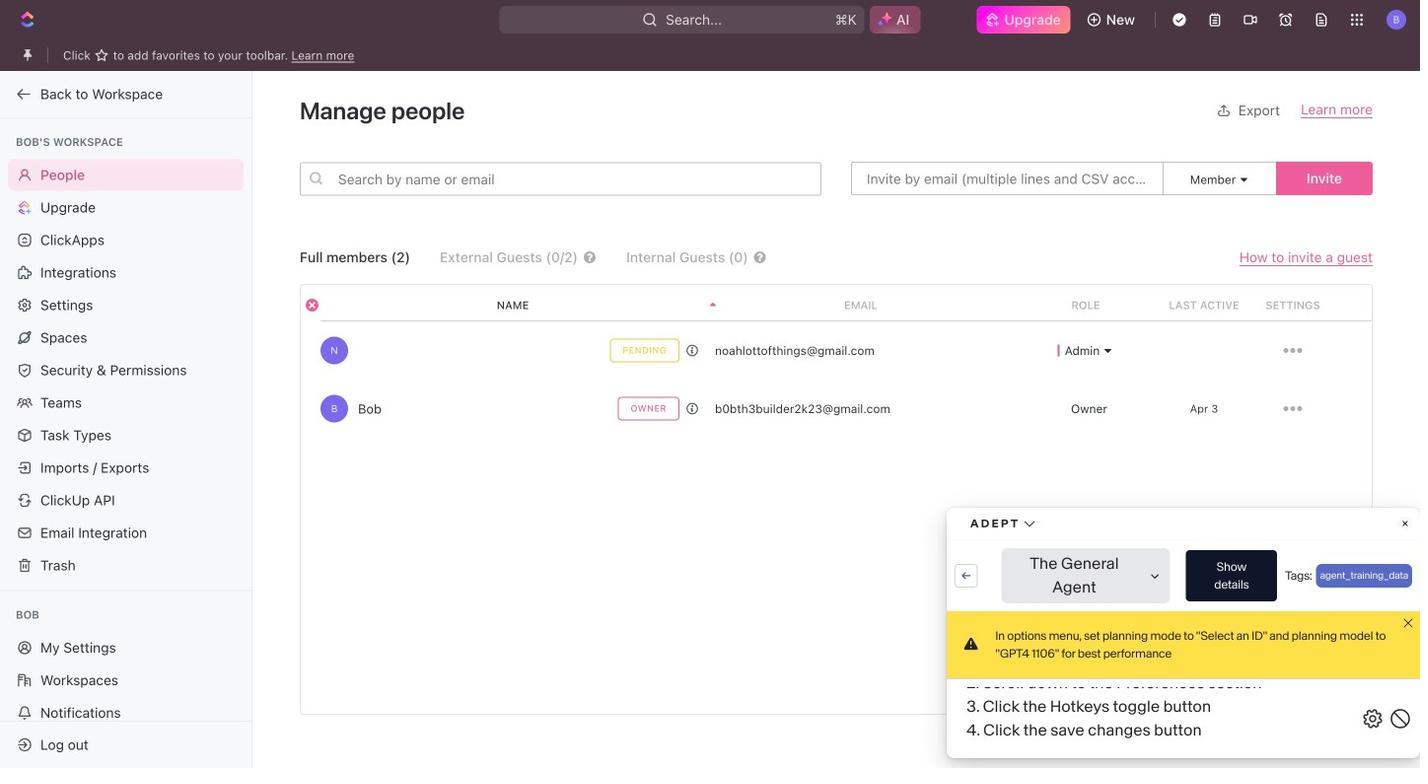 Task type: vqa. For each thing, say whether or not it's contained in the screenshot.
Enter Email text box
yes



Task type: locate. For each thing, give the bounding box(es) containing it.
available on business plans or higher element
[[991, 588, 1054, 607]]

list box
[[621, 726, 1373, 757]]

option
[[917, 726, 949, 757], [967, 726, 998, 757], [1016, 726, 1048, 757], [1065, 726, 1097, 757]]

1 option from the left
[[917, 726, 949, 757]]

Enter Username text field
[[654, 336, 1361, 368]]

4 option from the left
[[1065, 726, 1097, 757]]

3 option from the left
[[1016, 726, 1048, 757]]



Task type: describe. For each thing, give the bounding box(es) containing it.
2 option from the left
[[967, 726, 998, 757]]

user initials: b image
[[621, 180, 700, 258]]

Enter Email text field
[[654, 409, 1361, 440]]

Enter New Password text field
[[654, 481, 1361, 513]]



